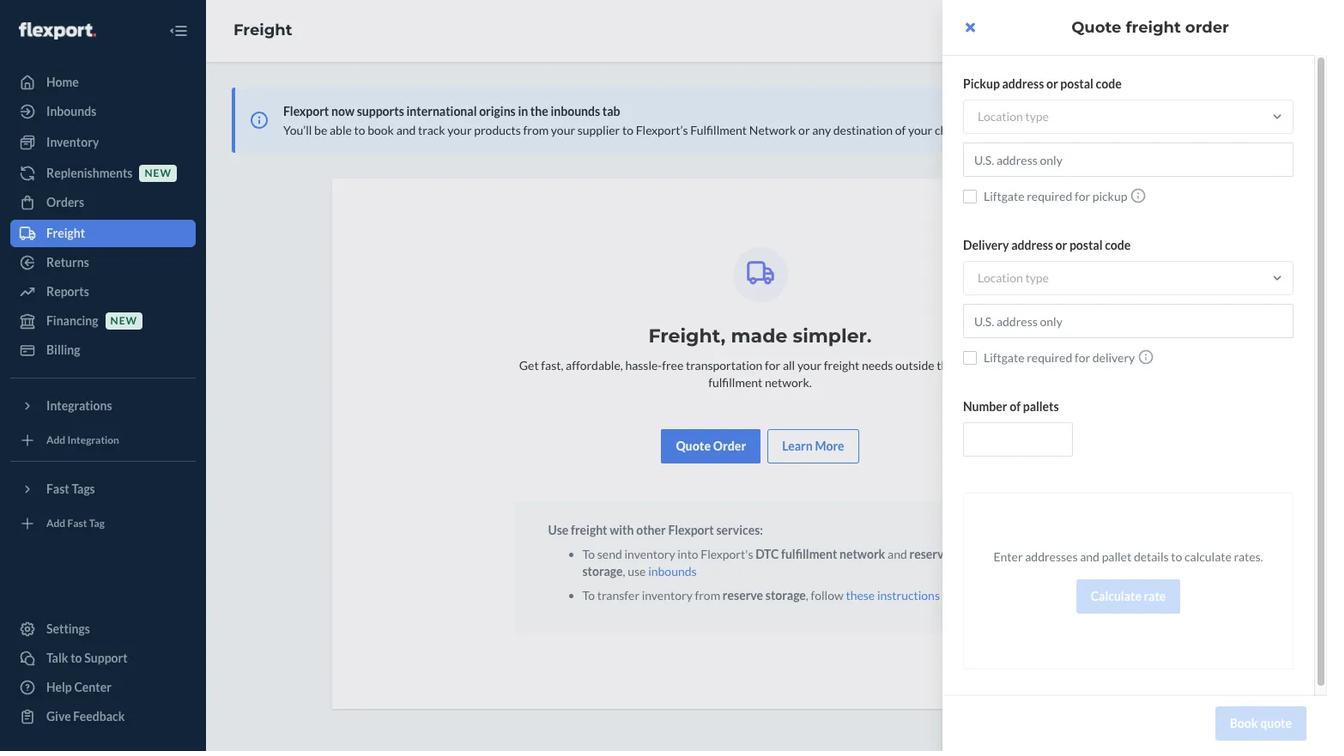 Task type: describe. For each thing, give the bounding box(es) containing it.
pickup
[[1093, 189, 1128, 203]]

enter addresses and pallet details to calculate rates.
[[994, 549, 1263, 564]]

type for delivery
[[1025, 270, 1049, 285]]

to
[[1171, 549, 1182, 564]]

quote
[[1260, 716, 1292, 731]]

address for pickup
[[1002, 76, 1044, 91]]

liftgate required for pickup
[[984, 189, 1128, 203]]

postal for delivery address or postal code
[[1070, 238, 1103, 252]]

pallets
[[1023, 399, 1059, 414]]

postal for pickup address or postal code
[[1061, 76, 1094, 91]]

addresses
[[1025, 549, 1078, 564]]

location type for pickup
[[978, 109, 1049, 124]]

for for pickup
[[1075, 189, 1090, 203]]

liftgate for liftgate required for pickup
[[984, 189, 1025, 203]]

or for delivery
[[1056, 238, 1067, 252]]

code for pickup address or postal code
[[1096, 76, 1122, 91]]

location for pickup
[[978, 109, 1023, 124]]

book quote button
[[1215, 707, 1307, 741]]

delivery address or postal code
[[963, 238, 1131, 252]]

required for pickup
[[1027, 189, 1072, 203]]

or for pickup
[[1046, 76, 1058, 91]]

and
[[1080, 549, 1100, 564]]

number of pallets
[[963, 399, 1059, 414]]

address for delivery
[[1011, 238, 1053, 252]]

calculate
[[1091, 589, 1142, 604]]

rates.
[[1234, 549, 1263, 564]]

freight
[[1126, 18, 1181, 37]]

details
[[1134, 549, 1169, 564]]

delivery
[[1093, 350, 1135, 365]]

calculate
[[1185, 549, 1232, 564]]



Task type: locate. For each thing, give the bounding box(es) containing it.
None checkbox
[[963, 351, 977, 364]]

1 liftgate from the top
[[984, 189, 1025, 203]]

location down "delivery"
[[978, 270, 1023, 285]]

2 required from the top
[[1027, 350, 1072, 365]]

pickup
[[963, 76, 1000, 91]]

pickup address or postal code
[[963, 76, 1122, 91]]

liftgate
[[984, 189, 1025, 203], [984, 350, 1025, 365]]

code
[[1096, 76, 1122, 91], [1105, 238, 1131, 252]]

code down pickup
[[1105, 238, 1131, 252]]

postal down quote
[[1061, 76, 1094, 91]]

book quote
[[1230, 716, 1292, 731]]

address
[[1002, 76, 1044, 91], [1011, 238, 1053, 252]]

1 vertical spatial type
[[1025, 270, 1049, 285]]

location type
[[978, 109, 1049, 124], [978, 270, 1049, 285]]

0 vertical spatial liftgate
[[984, 189, 1025, 203]]

2 type from the top
[[1025, 270, 1049, 285]]

required
[[1027, 189, 1072, 203], [1027, 350, 1072, 365]]

1 vertical spatial or
[[1056, 238, 1067, 252]]

required for delivery
[[1027, 350, 1072, 365]]

of
[[1010, 399, 1021, 414]]

type
[[1025, 109, 1049, 124], [1025, 270, 1049, 285]]

quote
[[1072, 18, 1122, 37]]

0 vertical spatial type
[[1025, 109, 1049, 124]]

2 for from the top
[[1075, 350, 1090, 365]]

rate
[[1144, 589, 1166, 604]]

U.S. address only text field
[[963, 143, 1294, 177]]

required up delivery address or postal code
[[1027, 189, 1072, 203]]

number
[[963, 399, 1008, 414]]

1 vertical spatial location type
[[978, 270, 1049, 285]]

1 vertical spatial location
[[978, 270, 1023, 285]]

1 vertical spatial for
[[1075, 350, 1090, 365]]

1 vertical spatial address
[[1011, 238, 1053, 252]]

None number field
[[963, 422, 1073, 457]]

1 vertical spatial liftgate
[[984, 350, 1025, 365]]

1 type from the top
[[1025, 109, 1049, 124]]

location type down pickup address or postal code
[[978, 109, 1049, 124]]

1 vertical spatial code
[[1105, 238, 1131, 252]]

0 vertical spatial postal
[[1061, 76, 1094, 91]]

for left pickup
[[1075, 189, 1090, 203]]

2 location from the top
[[978, 270, 1023, 285]]

location type for delivery
[[978, 270, 1049, 285]]

close image
[[965, 21, 975, 34]]

calculate rate
[[1091, 589, 1166, 604]]

1 required from the top
[[1027, 189, 1072, 203]]

type down delivery address or postal code
[[1025, 270, 1049, 285]]

address right "delivery"
[[1011, 238, 1053, 252]]

0 vertical spatial required
[[1027, 189, 1072, 203]]

0 vertical spatial for
[[1075, 189, 1090, 203]]

0 vertical spatial code
[[1096, 76, 1122, 91]]

or
[[1046, 76, 1058, 91], [1056, 238, 1067, 252]]

None checkbox
[[963, 189, 977, 203]]

postal down pickup
[[1070, 238, 1103, 252]]

or down liftgate required for pickup in the top right of the page
[[1056, 238, 1067, 252]]

for for delivery
[[1075, 350, 1090, 365]]

postal
[[1061, 76, 1094, 91], [1070, 238, 1103, 252]]

location down pickup
[[978, 109, 1023, 124]]

location type down "delivery"
[[978, 270, 1049, 285]]

calculate rate button
[[1076, 580, 1181, 614]]

or right pickup
[[1046, 76, 1058, 91]]

2 liftgate from the top
[[984, 350, 1025, 365]]

liftgate up number of pallets
[[984, 350, 1025, 365]]

1 vertical spatial postal
[[1070, 238, 1103, 252]]

type for pickup
[[1025, 109, 1049, 124]]

liftgate required for delivery
[[984, 350, 1135, 365]]

enter
[[994, 549, 1023, 564]]

order
[[1186, 18, 1229, 37]]

code down quote
[[1096, 76, 1122, 91]]

book
[[1230, 716, 1258, 731]]

location
[[978, 109, 1023, 124], [978, 270, 1023, 285]]

1 location from the top
[[978, 109, 1023, 124]]

1 for from the top
[[1075, 189, 1090, 203]]

0 vertical spatial address
[[1002, 76, 1044, 91]]

2 location type from the top
[[978, 270, 1049, 285]]

1 vertical spatial required
[[1027, 350, 1072, 365]]

address right pickup
[[1002, 76, 1044, 91]]

quote freight order
[[1072, 18, 1229, 37]]

code for delivery address or postal code
[[1105, 238, 1131, 252]]

type down pickup address or postal code
[[1025, 109, 1049, 124]]

for
[[1075, 189, 1090, 203], [1075, 350, 1090, 365]]

for left delivery
[[1075, 350, 1090, 365]]

0 vertical spatial location
[[978, 109, 1023, 124]]

0 vertical spatial location type
[[978, 109, 1049, 124]]

required up pallets
[[1027, 350, 1072, 365]]

delivery
[[963, 238, 1009, 252]]

liftgate for liftgate required for delivery
[[984, 350, 1025, 365]]

U.S. address only text field
[[963, 304, 1294, 338]]

0 vertical spatial or
[[1046, 76, 1058, 91]]

liftgate up "delivery"
[[984, 189, 1025, 203]]

pallet
[[1102, 549, 1132, 564]]

location for delivery
[[978, 270, 1023, 285]]

1 location type from the top
[[978, 109, 1049, 124]]



Task type: vqa. For each thing, say whether or not it's contained in the screenshot.
the from?
no



